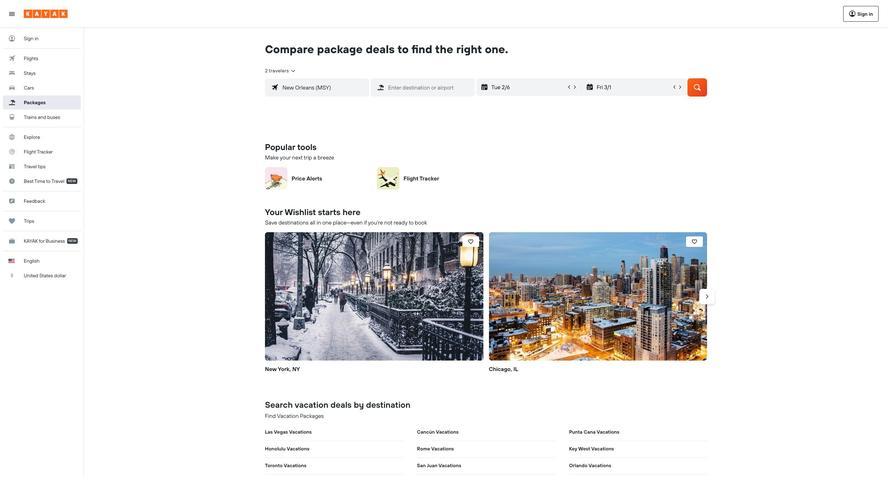 Task type: describe. For each thing, give the bounding box(es) containing it.
your wishlist starts here carousel region
[[262, 230, 716, 386]]

End date field
[[597, 83, 672, 92]]

Destination input text field
[[384, 83, 475, 93]]

united states (english) image
[[8, 259, 15, 264]]

Start date field
[[491, 83, 567, 92]]

forward image
[[704, 293, 711, 300]]



Task type: vqa. For each thing, say whether or not it's contained in the screenshot.
Start date field
yes



Task type: locate. For each thing, give the bounding box(es) containing it.
chicago, il element
[[489, 233, 708, 361]]

navigation menu image
[[8, 10, 15, 17]]

new york, ny element
[[265, 233, 484, 361]]

Origin input text field
[[279, 83, 369, 93]]



